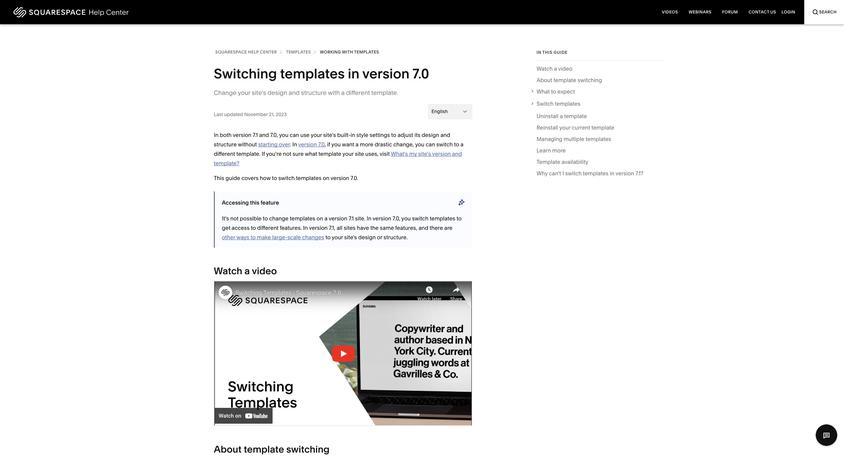 Task type: describe. For each thing, give the bounding box(es) containing it.
1 vertical spatial about template switching
[[214, 444, 330, 456]]

0 vertical spatial with
[[342, 50, 353, 55]]

on inside it's not possible to change templates on a version 7.1 site. in version 7.0, you switch templates to get access to different features. in version 7.1, all sites have the same features, and there are other ways to make large-scale changes to your site's design or structure.
[[317, 215, 323, 222]]

expect
[[557, 88, 575, 95]]

2023
[[276, 111, 287, 117]]

switching templates in version 7.0
[[214, 65, 429, 82]]

switch
[[537, 101, 554, 107]]

multiple
[[564, 136, 584, 143]]

webinars
[[689, 9, 711, 14]]

switching inside about template switching link
[[578, 77, 602, 84]]

what's my site's version and template? link
[[214, 151, 462, 167]]

to inside ', if you want a more drastic change, you can switch to a different template. if you're not sure what template your site uses, visit'
[[454, 141, 459, 148]]

starting over link
[[258, 141, 290, 148]]

can inside ', if you want a more drastic change, you can switch to a different template. if you're not sure what template your site uses, visit'
[[426, 141, 435, 148]]

accessing this feature
[[222, 199, 279, 206]]

template
[[537, 159, 560, 165]]

site.
[[355, 215, 365, 222]]

site's inside in both version 7.1 and 7.0, you can use your site's built-in style settings to adjust its design and structure without
[[323, 132, 336, 138]]

style
[[356, 132, 368, 138]]

templates inside dropdown button
[[555, 101, 580, 107]]

updated
[[224, 111, 243, 117]]

structure inside in both version 7.1 and 7.0, you can use your site's built-in style settings to adjust its design and structure without
[[214, 141, 237, 148]]

to inside in both version 7.1 and 7.0, you can use your site's built-in style settings to adjust its design and structure without
[[391, 132, 396, 138]]

, if you want a more drastic change, you can switch to a different template. if you're not sure what template your site uses, visit
[[214, 141, 464, 157]]

0 vertical spatial watch a video
[[537, 65, 572, 72]]

1 vertical spatial watch
[[214, 266, 242, 277]]

changes
[[302, 234, 324, 241]]

change
[[269, 215, 288, 222]]

0 vertical spatial on
[[323, 175, 329, 182]]

squarespace help center link
[[215, 49, 277, 56]]

make
[[257, 234, 271, 241]]

what to expect link
[[537, 87, 664, 96]]

if
[[327, 141, 330, 148]]

7.1 inside it's not possible to change templates on a version 7.1 site. in version 7.0, you switch templates to get access to different features. in version 7.1, all sites have the same features, and there are other ways to make large-scale changes to your site's design or structure.
[[349, 215, 354, 222]]

design inside it's not possible to change templates on a version 7.1 site. in version 7.0, you switch templates to get access to different features. in version 7.1, all sites have the same features, and there are other ways to make large-scale changes to your site's design or structure.
[[358, 234, 376, 241]]

it's not possible to change templates on a version 7.1 site. in version 7.0, you switch templates to get access to different features. in version 7.1, all sites have the same features, and there are other ways to make large-scale changes to your site's design or structure.
[[222, 215, 462, 241]]

drastic
[[375, 141, 392, 148]]

0 vertical spatial design
[[268, 89, 287, 97]]

site's
[[252, 89, 266, 97]]

built-
[[337, 132, 351, 138]]

availability
[[562, 159, 588, 165]]

change your site's design and structure with a different template.
[[214, 89, 398, 97]]

what
[[305, 151, 317, 157]]

.
[[290, 141, 291, 148]]

you inside in both version 7.1 and 7.0, you can use your site's built-in style settings to adjust its design and structure without
[[279, 132, 288, 138]]

change,
[[393, 141, 414, 148]]

scale
[[287, 234, 301, 241]]

features,
[[395, 225, 417, 231]]

how
[[260, 175, 271, 182]]

accessing
[[222, 199, 249, 206]]

you right if
[[331, 141, 341, 148]]

starting
[[258, 141, 278, 148]]

version 7.0 link
[[298, 141, 325, 148]]

in inside in both version 7.1 and 7.0, you can use your site's built-in style settings to adjust its design and structure without
[[214, 132, 219, 138]]

switch templates
[[537, 101, 580, 107]]

same
[[380, 225, 394, 231]]

0 vertical spatial guide
[[554, 50, 568, 55]]

english button
[[428, 104, 472, 119]]

more inside "link"
[[552, 147, 566, 154]]

in inside in both version 7.1 and 7.0, you can use your site's built-in style settings to adjust its design and structure without
[[351, 132, 355, 138]]

covers
[[241, 175, 259, 182]]

other ways to make large-scale changes link
[[222, 234, 324, 241]]

managing multiple templates
[[537, 136, 611, 143]]

why can't i switch templates in version 7.1?
[[537, 170, 643, 177]]

what
[[537, 88, 550, 95]]

,
[[325, 141, 326, 148]]

all
[[337, 225, 342, 231]]

7.1?
[[636, 170, 643, 177]]

this for in
[[542, 50, 552, 55]]

0 vertical spatial 7.0
[[413, 65, 429, 82]]

7.1 inside in both version 7.1 and 7.0, you can use your site's built-in style settings to adjust its design and structure without
[[253, 132, 258, 138]]

have
[[357, 225, 369, 231]]

without
[[238, 141, 257, 148]]

template availability link
[[537, 157, 588, 169]]

a inside it's not possible to change templates on a version 7.1 site. in version 7.0, you switch templates to get access to different features. in version 7.1, all sites have the same features, and there are other ways to make large-scale changes to your site's design or structure.
[[324, 215, 328, 222]]

what's
[[391, 151, 408, 157]]

about template switching link
[[537, 75, 602, 87]]

watch inside watch a video link
[[537, 65, 553, 72]]

0 horizontal spatial 7.0
[[318, 141, 325, 148]]

7.0, inside in both version 7.1 and 7.0, you can use your site's built-in style settings to adjust its design and structure without
[[270, 132, 278, 138]]

forum
[[722, 9, 738, 14]]

search button
[[804, 0, 844, 24]]

ways
[[236, 234, 249, 241]]

learn more link
[[537, 146, 566, 157]]

not inside ', if you want a more drastic change, you can switch to a different template. if you're not sure what template your site uses, visit'
[[283, 151, 291, 157]]

over
[[279, 141, 290, 148]]

working
[[320, 50, 341, 55]]

this guide covers how to switch templates on version 7.0.
[[214, 175, 358, 182]]

visit
[[380, 151, 390, 157]]

sure
[[293, 151, 304, 157]]

2 vertical spatial in
[[610, 170, 614, 177]]

site's inside what's my site's version and template?
[[418, 151, 431, 157]]

template availability
[[537, 159, 588, 165]]

1 horizontal spatial structure
[[301, 89, 327, 97]]

possible
[[240, 215, 262, 222]]

if
[[262, 151, 265, 157]]

0 vertical spatial in
[[348, 65, 359, 82]]

different inside ', if you want a more drastic change, you can switch to a different template. if you're not sure what template your site uses, visit'
[[214, 151, 235, 157]]

and for 7.1
[[259, 132, 269, 138]]

learn more
[[537, 147, 566, 154]]

what to expect
[[537, 88, 575, 95]]

version inside in both version 7.1 and 7.0, you can use your site's built-in style settings to adjust its design and structure without
[[233, 132, 251, 138]]

you're
[[266, 151, 282, 157]]

what's my site's version and template?
[[214, 151, 462, 167]]

more inside ', if you want a more drastic change, you can switch to a different template. if you're not sure what template your site uses, visit'
[[360, 141, 373, 148]]

the
[[370, 225, 379, 231]]

7.0, inside it's not possible to change templates on a version 7.1 site. in version 7.0, you switch templates to get access to different features. in version 7.1, all sites have the same features, and there are other ways to make large-scale changes to your site's design or structure.
[[393, 215, 400, 222]]

you inside it's not possible to change templates on a version 7.1 site. in version 7.0, you switch templates to get access to different features. in version 7.1, all sites have the same features, and there are other ways to make large-scale changes to your site's design or structure.
[[401, 215, 411, 222]]

feature
[[261, 199, 279, 206]]

in up watch a video link
[[537, 50, 541, 55]]

managing multiple templates link
[[537, 134, 611, 146]]



Task type: locate. For each thing, give the bounding box(es) containing it.
1 vertical spatial design
[[422, 132, 439, 138]]

you up over
[[279, 132, 288, 138]]

switch inside it's not possible to change templates on a version 7.1 site. in version 7.0, you switch templates to get access to different features. in version 7.1, all sites have the same features, and there are other ways to make large-scale changes to your site's design or structure.
[[412, 215, 428, 222]]

1 vertical spatial on
[[317, 215, 323, 222]]

7.0,
[[270, 132, 278, 138], [393, 215, 400, 222]]

there
[[430, 225, 443, 231]]

1 horizontal spatial video
[[558, 65, 572, 72]]

uses,
[[365, 151, 379, 157]]

template inside ', if you want a more drastic change, you can switch to a different template. if you're not sure what template your site uses, visit'
[[318, 151, 341, 157]]

can inside in both version 7.1 and 7.0, you can use your site's built-in style settings to adjust its design and structure without
[[290, 132, 299, 138]]

with down switching templates in version 7.0
[[328, 89, 340, 97]]

can't
[[549, 170, 561, 177]]

or
[[377, 234, 382, 241]]

2 horizontal spatial different
[[346, 89, 370, 97]]

this up watch a video link
[[542, 50, 552, 55]]

reinstall
[[537, 124, 558, 131]]

0 horizontal spatial design
[[268, 89, 287, 97]]

in right .
[[292, 141, 297, 148]]

1 horizontal spatial 7.0
[[413, 65, 429, 82]]

your inside ', if you want a more drastic change, you can switch to a different template. if you're not sure what template your site uses, visit'
[[342, 151, 354, 157]]

1 horizontal spatial more
[[552, 147, 566, 154]]

working with templates link
[[320, 49, 379, 56]]

site's inside it's not possible to change templates on a version 7.1 site. in version 7.0, you switch templates to get access to different features. in version 7.1, all sites have the same features, and there are other ways to make large-scale changes to your site's design or structure.
[[344, 234, 357, 241]]

0 horizontal spatial about
[[214, 444, 242, 456]]

not inside it's not possible to change templates on a version 7.1 site. in version 7.0, you switch templates to get access to different features. in version 7.1, all sites have the same features, and there are other ways to make large-scale changes to your site's design or structure.
[[230, 215, 239, 222]]

0 vertical spatial template.
[[371, 89, 398, 97]]

its
[[415, 132, 420, 138]]

1 horizontal spatial site's
[[344, 234, 357, 241]]

structure down switching templates in version 7.0
[[301, 89, 327, 97]]

video
[[558, 65, 572, 72], [252, 266, 277, 277]]

1 vertical spatial different
[[214, 151, 235, 157]]

uninstall a template
[[537, 113, 587, 120]]

0 horizontal spatial 7.1
[[253, 132, 258, 138]]

0 vertical spatial can
[[290, 132, 299, 138]]

switch right i
[[565, 170, 582, 177]]

1 horizontal spatial design
[[358, 234, 376, 241]]

0 horizontal spatial can
[[290, 132, 299, 138]]

7.1,
[[329, 225, 335, 231]]

site's right my
[[418, 151, 431, 157]]

search
[[819, 9, 837, 14]]

1 vertical spatial not
[[230, 215, 239, 222]]

your down all
[[332, 234, 343, 241]]

on down what's my site's version and template? link
[[323, 175, 329, 182]]

1 vertical spatial switching
[[286, 444, 330, 456]]

in
[[537, 50, 541, 55], [214, 132, 219, 138], [292, 141, 297, 148], [367, 215, 371, 222], [303, 225, 308, 231]]

0 horizontal spatial structure
[[214, 141, 237, 148]]

to inside dropdown button
[[551, 88, 556, 95]]

about inside about template switching link
[[537, 77, 552, 84]]

site's
[[323, 132, 336, 138], [418, 151, 431, 157], [344, 234, 357, 241]]

in left 7.1?
[[610, 170, 614, 177]]

7.1 up "without"
[[253, 132, 258, 138]]

2 vertical spatial different
[[257, 225, 279, 231]]

login
[[782, 9, 795, 14]]

features.
[[280, 225, 302, 231]]

2 vertical spatial site's
[[344, 234, 357, 241]]

in this guide
[[537, 50, 568, 55]]

1 horizontal spatial guide
[[554, 50, 568, 55]]

0 vertical spatial switching
[[578, 77, 602, 84]]

0 vertical spatial site's
[[323, 132, 336, 138]]

1 vertical spatial site's
[[418, 151, 431, 157]]

november
[[244, 111, 268, 117]]

0 vertical spatial 7.0,
[[270, 132, 278, 138]]

1 horizontal spatial about template switching
[[537, 77, 602, 84]]

switch inside ', if you want a more drastic change, you can switch to a different template. if you're not sure what template your site uses, visit'
[[436, 141, 453, 148]]

squarespace help center
[[215, 50, 277, 55]]

template. inside ', if you want a more drastic change, you can switch to a different template. if you're not sure what template your site uses, visit'
[[236, 151, 260, 157]]

switch right the how
[[278, 175, 295, 182]]

forum link
[[717, 0, 743, 24]]

can right change,
[[426, 141, 435, 148]]

0 horizontal spatial this
[[250, 199, 259, 206]]

0 vertical spatial this
[[542, 50, 552, 55]]

2 vertical spatial design
[[358, 234, 376, 241]]

why
[[537, 170, 548, 177]]

0 horizontal spatial switching
[[286, 444, 330, 456]]

settings
[[370, 132, 390, 138]]

both
[[220, 132, 232, 138]]

us
[[770, 9, 776, 14]]

webinars link
[[683, 0, 717, 24]]

managing
[[537, 136, 562, 143]]

structure down both
[[214, 141, 237, 148]]

you down its
[[415, 141, 424, 148]]

0 horizontal spatial with
[[328, 89, 340, 97]]

to
[[551, 88, 556, 95], [391, 132, 396, 138], [454, 141, 459, 148], [272, 175, 277, 182], [263, 215, 268, 222], [457, 215, 462, 222], [251, 225, 256, 231], [251, 234, 256, 241], [325, 234, 331, 241]]

design down have
[[358, 234, 376, 241]]

i
[[562, 170, 564, 177]]

0 horizontal spatial not
[[230, 215, 239, 222]]

your down want
[[342, 151, 354, 157]]

2 horizontal spatial design
[[422, 132, 439, 138]]

in both version 7.1 and 7.0, you can use your site's built-in style settings to adjust its design and structure without
[[214, 132, 450, 148]]

in left both
[[214, 132, 219, 138]]

your
[[238, 89, 250, 97], [559, 124, 571, 131], [311, 132, 322, 138], [342, 151, 354, 157], [332, 234, 343, 241]]

1 vertical spatial guide
[[226, 175, 240, 182]]

0 vertical spatial video
[[558, 65, 572, 72]]

1 vertical spatial watch a video
[[214, 266, 277, 277]]

0 horizontal spatial watch a video
[[214, 266, 277, 277]]

more down the style
[[360, 141, 373, 148]]

this
[[214, 175, 224, 182]]

about
[[537, 77, 552, 84], [214, 444, 242, 456]]

switching
[[578, 77, 602, 84], [286, 444, 330, 456]]

reinstall your current template
[[537, 124, 614, 131]]

1 horizontal spatial with
[[342, 50, 353, 55]]

uninstall a template link
[[537, 112, 587, 123]]

it's
[[222, 215, 229, 222]]

0 vertical spatial different
[[346, 89, 370, 97]]

version
[[362, 65, 409, 82], [233, 132, 251, 138], [298, 141, 317, 148], [432, 151, 451, 157], [616, 170, 634, 177], [331, 175, 349, 182], [329, 215, 347, 222], [373, 215, 391, 222], [309, 225, 328, 231]]

0 vertical spatial about template switching
[[537, 77, 602, 84]]

your left the site's
[[238, 89, 250, 97]]

7.0, up starting over link
[[270, 132, 278, 138]]

with right working
[[342, 50, 353, 55]]

1 horizontal spatial not
[[283, 151, 291, 157]]

not down over
[[283, 151, 291, 157]]

1 horizontal spatial different
[[257, 225, 279, 231]]

0 vertical spatial structure
[[301, 89, 327, 97]]

0 horizontal spatial site's
[[323, 132, 336, 138]]

2 horizontal spatial site's
[[418, 151, 431, 157]]

design right its
[[422, 132, 439, 138]]

version inside what's my site's version and template?
[[432, 151, 451, 157]]

1 horizontal spatial can
[[426, 141, 435, 148]]

my
[[409, 151, 417, 157]]

and inside what's my site's version and template?
[[452, 151, 462, 157]]

1 horizontal spatial about
[[537, 77, 552, 84]]

what to expect button
[[530, 87, 664, 96]]

and inside it's not possible to change templates on a version 7.1 site. in version 7.0, you switch templates to get access to different features. in version 7.1, all sites have the same features, and there are other ways to make large-scale changes to your site's design or structure.
[[419, 225, 428, 231]]

on up changes
[[317, 215, 323, 222]]

1 vertical spatial 7.0
[[318, 141, 325, 148]]

templates link
[[286, 49, 311, 56]]

1 horizontal spatial watch a video
[[537, 65, 572, 72]]

more
[[360, 141, 373, 148], [552, 147, 566, 154]]

not right the it's
[[230, 215, 239, 222]]

1 vertical spatial 7.0,
[[393, 215, 400, 222]]

use
[[300, 132, 310, 138]]

1 vertical spatial structure
[[214, 141, 237, 148]]

your inside in both version 7.1 and 7.0, you can use your site's built-in style settings to adjust its design and structure without
[[311, 132, 322, 138]]

0 vertical spatial watch
[[537, 65, 553, 72]]

adjust
[[398, 132, 413, 138]]

with
[[342, 50, 353, 55], [328, 89, 340, 97]]

can up starting over . in version 7.0
[[290, 132, 299, 138]]

get
[[222, 225, 230, 231]]

templates
[[286, 50, 311, 55]]

1 horizontal spatial watch
[[537, 65, 553, 72]]

contact
[[749, 9, 769, 14]]

are
[[444, 225, 453, 231]]

design inside in both version 7.1 and 7.0, you can use your site's built-in style settings to adjust its design and structure without
[[422, 132, 439, 138]]

1 vertical spatial in
[[351, 132, 355, 138]]

videos link
[[657, 0, 683, 24]]

reinstall your current template link
[[537, 123, 614, 134]]

template?
[[214, 160, 239, 167]]

you up features,
[[401, 215, 411, 222]]

switch templates link
[[537, 99, 664, 109]]

1 vertical spatial template.
[[236, 151, 260, 157]]

site's up if
[[323, 132, 336, 138]]

last updated november 21, 2023
[[214, 111, 287, 117]]

switch templates button
[[530, 99, 664, 109]]

templates
[[354, 50, 379, 55], [280, 65, 345, 82], [555, 101, 580, 107], [586, 136, 611, 143], [583, 170, 609, 177], [296, 175, 322, 182], [290, 215, 315, 222], [430, 215, 455, 222]]

a
[[554, 65, 557, 72], [341, 89, 345, 97], [560, 113, 563, 120], [356, 141, 359, 148], [460, 141, 464, 148], [324, 215, 328, 222], [244, 266, 250, 277]]

7.0.
[[351, 175, 358, 182]]

site's down sites
[[344, 234, 357, 241]]

1 vertical spatial video
[[252, 266, 277, 277]]

login link
[[782, 0, 795, 24]]

your up version 7.0 link
[[311, 132, 322, 138]]

in left the style
[[351, 132, 355, 138]]

0 vertical spatial 7.1
[[253, 132, 258, 138]]

1 vertical spatial 7.1
[[349, 215, 354, 222]]

switch down english
[[436, 141, 453, 148]]

7.1 left site.
[[349, 215, 354, 222]]

1 horizontal spatial 7.0,
[[393, 215, 400, 222]]

0 horizontal spatial about template switching
[[214, 444, 330, 456]]

0 horizontal spatial guide
[[226, 175, 240, 182]]

videos
[[662, 9, 678, 14]]

structure
[[301, 89, 327, 97], [214, 141, 237, 148]]

this left feature
[[250, 199, 259, 206]]

different inside it's not possible to change templates on a version 7.1 site. in version 7.0, you switch templates to get access to different features. in version 7.1, all sites have the same features, and there are other ways to make large-scale changes to your site's design or structure.
[[257, 225, 279, 231]]

0 horizontal spatial different
[[214, 151, 235, 157]]

your inside it's not possible to change templates on a version 7.1 site. in version 7.0, you switch templates to get access to different features. in version 7.1, all sites have the same features, and there are other ways to make large-scale changes to your site's design or structure.
[[332, 234, 343, 241]]

0 horizontal spatial more
[[360, 141, 373, 148]]

1 horizontal spatial switching
[[578, 77, 602, 84]]

in
[[348, 65, 359, 82], [351, 132, 355, 138], [610, 170, 614, 177]]

your down uninstall a template link
[[559, 124, 571, 131]]

0 horizontal spatial video
[[252, 266, 277, 277]]

and
[[289, 89, 300, 97], [259, 132, 269, 138], [440, 132, 450, 138], [452, 151, 462, 157], [419, 225, 428, 231]]

0 horizontal spatial template.
[[236, 151, 260, 157]]

this for accessing
[[250, 199, 259, 206]]

current
[[572, 124, 590, 131]]

guide right this
[[226, 175, 240, 182]]

0 horizontal spatial watch
[[214, 266, 242, 277]]

switch up features,
[[412, 215, 428, 222]]

guide up watch a video link
[[554, 50, 568, 55]]

0 vertical spatial about
[[537, 77, 552, 84]]

0 horizontal spatial 7.0,
[[270, 132, 278, 138]]

in down working with templates link on the top of page
[[348, 65, 359, 82]]

more up template availability
[[552, 147, 566, 154]]

starting over . in version 7.0
[[258, 141, 325, 148]]

english
[[431, 109, 448, 115]]

structure.
[[384, 234, 408, 241]]

in up changes
[[303, 225, 308, 231]]

and for version
[[452, 151, 462, 157]]

different
[[346, 89, 370, 97], [214, 151, 235, 157], [257, 225, 279, 231]]

sites
[[344, 225, 356, 231]]

0 vertical spatial not
[[283, 151, 291, 157]]

uninstall
[[537, 113, 559, 120]]

1 vertical spatial with
[[328, 89, 340, 97]]

and for design
[[289, 89, 300, 97]]

7.0, up the same
[[393, 215, 400, 222]]

7.1
[[253, 132, 258, 138], [349, 215, 354, 222]]

1 vertical spatial about
[[214, 444, 242, 456]]

1 vertical spatial can
[[426, 141, 435, 148]]

1 horizontal spatial 7.1
[[349, 215, 354, 222]]

design right the site's
[[268, 89, 287, 97]]

learn
[[537, 147, 551, 154]]

1 horizontal spatial this
[[542, 50, 552, 55]]

in right site.
[[367, 215, 371, 222]]

can
[[290, 132, 299, 138], [426, 141, 435, 148]]

1 vertical spatial this
[[250, 199, 259, 206]]

1 horizontal spatial template.
[[371, 89, 398, 97]]



Task type: vqa. For each thing, say whether or not it's contained in the screenshot.
Why
yes



